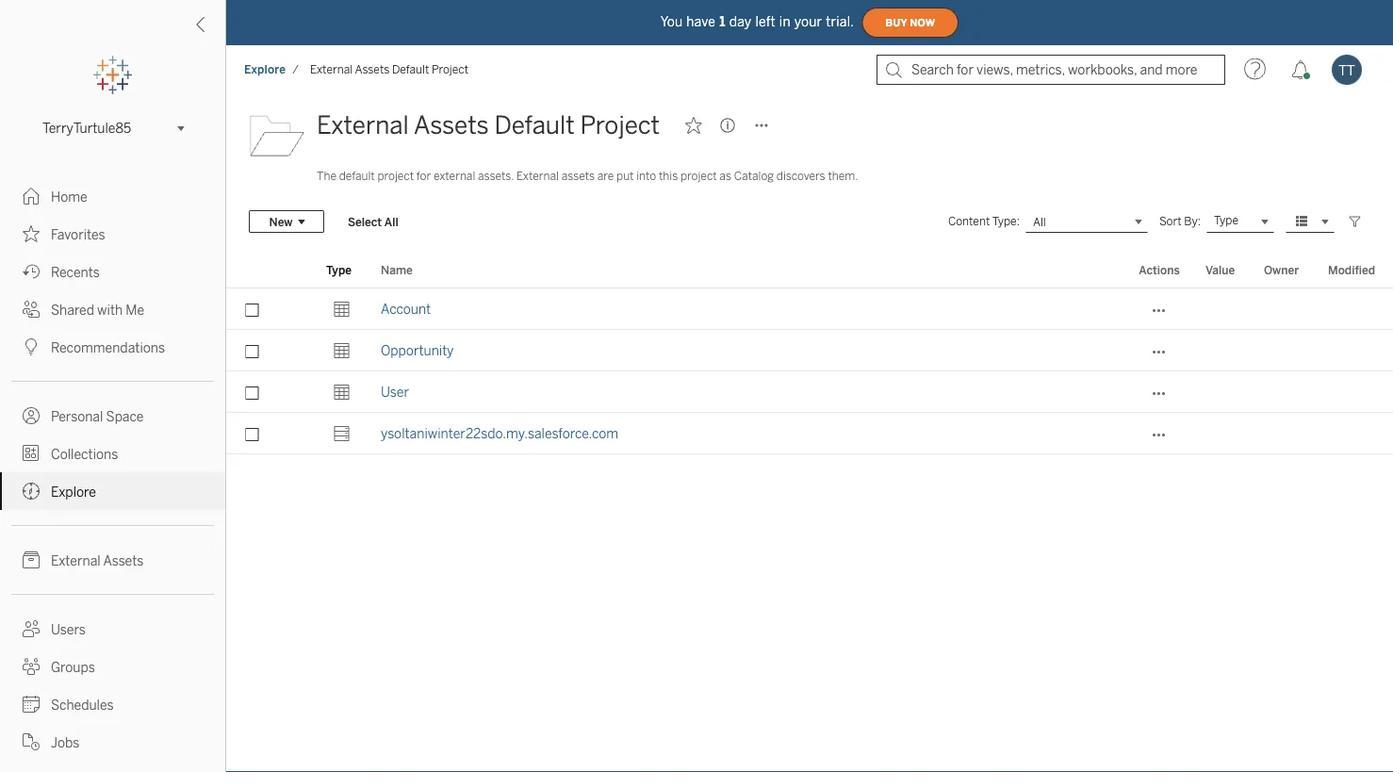Task type: locate. For each thing, give the bounding box(es) containing it.
collections
[[51, 446, 118, 462]]

0 vertical spatial default
[[392, 63, 429, 76]]

you have 1 day left in your trial.
[[661, 14, 854, 29]]

all inside dropdown button
[[1033, 215, 1046, 228]]

account row
[[226, 288, 1393, 330]]

table image
[[333, 301, 350, 318], [333, 342, 350, 359]]

all
[[384, 215, 399, 228], [1033, 215, 1046, 228]]

assets right /
[[355, 63, 390, 76]]

opportunity
[[381, 343, 454, 358]]

0 horizontal spatial default
[[392, 63, 429, 76]]

account
[[381, 301, 431, 317]]

for
[[417, 169, 431, 183]]

explore link
[[243, 62, 287, 77], [0, 472, 225, 510]]

0 vertical spatial table image
[[333, 301, 350, 318]]

explore inside main navigation. press the up and down arrow keys to access links. element
[[51, 484, 96, 500]]

collections link
[[0, 435, 225, 472]]

table image inside opportunity row
[[333, 342, 350, 359]]

opportunity link
[[381, 330, 454, 371]]

0 horizontal spatial assets
[[103, 553, 144, 569]]

ysoltaniwinter22sdo.my.salesforce.com row
[[226, 413, 1393, 454]]

external assets link
[[0, 541, 225, 579]]

type inside grid
[[326, 263, 352, 277]]

row group
[[226, 288, 1393, 454]]

opportunity row
[[226, 330, 1393, 371]]

owner
[[1264, 263, 1299, 277]]

grid
[[226, 253, 1393, 772]]

1 horizontal spatial project
[[681, 169, 717, 183]]

0 vertical spatial type
[[1214, 214, 1239, 227]]

0 vertical spatial explore link
[[243, 62, 287, 77]]

external assets
[[51, 553, 144, 569]]

1 horizontal spatial all
[[1033, 215, 1046, 228]]

list view image
[[1294, 213, 1310, 230]]

1 horizontal spatial project
[[580, 111, 660, 140]]

external left assets
[[517, 169, 559, 183]]

2 table image from the top
[[333, 342, 350, 359]]

1 vertical spatial explore link
[[0, 472, 225, 510]]

0 horizontal spatial type
[[326, 263, 352, 277]]

ysoltaniwinter22sdo.my.salesforce.com
[[381, 426, 619, 441]]

personal space link
[[0, 397, 225, 435]]

database image
[[333, 425, 350, 442]]

external right /
[[310, 63, 353, 76]]

1 horizontal spatial assets
[[355, 63, 390, 76]]

explore for explore
[[51, 484, 96, 500]]

assets inside main navigation. press the up and down arrow keys to access links. element
[[103, 553, 144, 569]]

catalog
[[734, 169, 774, 183]]

modified
[[1328, 263, 1376, 277]]

1 vertical spatial explore
[[51, 484, 96, 500]]

you
[[661, 14, 683, 29]]

with
[[97, 302, 123, 318]]

put
[[617, 169, 634, 183]]

in
[[780, 14, 791, 29]]

explore down collections
[[51, 484, 96, 500]]

2 vertical spatial assets
[[103, 553, 144, 569]]

1 all from the left
[[384, 215, 399, 228]]

explore link left /
[[243, 62, 287, 77]]

buy now
[[886, 17, 935, 29]]

0 horizontal spatial explore
[[51, 484, 96, 500]]

your
[[795, 14, 822, 29]]

1 vertical spatial default
[[494, 111, 575, 140]]

table image
[[333, 384, 350, 401]]

2 horizontal spatial assets
[[414, 111, 489, 140]]

external assets default project
[[310, 63, 469, 76], [317, 111, 660, 140]]

1 vertical spatial table image
[[333, 342, 350, 359]]

content
[[948, 214, 990, 228]]

schedules
[[51, 697, 114, 713]]

project
[[432, 63, 469, 76], [580, 111, 660, 140]]

sort
[[1160, 214, 1182, 228]]

shared
[[51, 302, 94, 318]]

space
[[106, 409, 144, 424]]

cell
[[1195, 288, 1253, 330], [1253, 288, 1317, 330], [1317, 288, 1393, 330], [1195, 330, 1253, 371], [1253, 330, 1317, 371], [1317, 330, 1393, 371], [1195, 371, 1253, 413], [1253, 371, 1317, 413], [1317, 371, 1393, 413], [1195, 413, 1253, 454], [1253, 413, 1317, 454], [1317, 413, 1393, 454]]

select all
[[348, 215, 399, 228]]

are
[[598, 169, 614, 183]]

explore
[[244, 63, 286, 76], [51, 484, 96, 500]]

0 horizontal spatial all
[[384, 215, 399, 228]]

table image for account
[[333, 301, 350, 318]]

personal
[[51, 409, 103, 424]]

this
[[659, 169, 678, 183]]

1 horizontal spatial type
[[1214, 214, 1239, 227]]

external up users
[[51, 553, 101, 569]]

1 horizontal spatial explore
[[244, 63, 286, 76]]

explore for explore /
[[244, 63, 286, 76]]

2 all from the left
[[1033, 215, 1046, 228]]

assets.
[[478, 169, 514, 183]]

explore left /
[[244, 63, 286, 76]]

0 horizontal spatial project
[[432, 63, 469, 76]]

account link
[[381, 288, 431, 330]]

assets up external
[[414, 111, 489, 140]]

assets
[[355, 63, 390, 76], [414, 111, 489, 140], [103, 553, 144, 569]]

project left for
[[378, 169, 414, 183]]

grid containing account
[[226, 253, 1393, 772]]

default
[[392, 63, 429, 76], [494, 111, 575, 140]]

recommendations
[[51, 340, 165, 355]]

row group containing account
[[226, 288, 1393, 454]]

groups link
[[0, 648, 225, 685]]

table image inside account row
[[333, 301, 350, 318]]

external assets default project right /
[[310, 63, 469, 76]]

1 table image from the top
[[333, 301, 350, 318]]

/
[[292, 63, 299, 76]]

type down "select"
[[326, 263, 352, 277]]

explore link down collections
[[0, 472, 225, 510]]

1 vertical spatial type
[[326, 263, 352, 277]]

schedules link
[[0, 685, 225, 723]]

recommendations link
[[0, 328, 225, 366]]

type
[[1214, 214, 1239, 227], [326, 263, 352, 277]]

table image up table icon
[[333, 342, 350, 359]]

0 vertical spatial explore
[[244, 63, 286, 76]]

1 vertical spatial project
[[580, 111, 660, 140]]

shared with me link
[[0, 290, 225, 328]]

all inside button
[[384, 215, 399, 228]]

0 horizontal spatial project
[[378, 169, 414, 183]]

all right "select"
[[384, 215, 399, 228]]

assets up users link
[[103, 553, 144, 569]]

value
[[1206, 263, 1235, 277]]

type right by:
[[1214, 214, 1239, 227]]

external assets default project up assets.
[[317, 111, 660, 140]]

into
[[637, 169, 656, 183]]

the default project for external assets. external assets are put into this project as catalog discovers them.
[[317, 169, 858, 183]]

0 horizontal spatial explore link
[[0, 472, 225, 510]]

terryturtule85 button
[[35, 117, 190, 140]]

groups
[[51, 659, 95, 675]]

project image
[[249, 107, 305, 163]]

all right type:
[[1033, 215, 1046, 228]]

table image left account link
[[333, 301, 350, 318]]

external
[[310, 63, 353, 76], [317, 111, 409, 140], [517, 169, 559, 183], [51, 553, 101, 569]]

project left as
[[681, 169, 717, 183]]

project
[[378, 169, 414, 183], [681, 169, 717, 183]]

ysoltaniwinter22sdo.my.salesforce.com link
[[381, 413, 619, 454]]

navigation panel element
[[0, 57, 225, 772]]



Task type: describe. For each thing, give the bounding box(es) containing it.
explore /
[[244, 63, 299, 76]]

0 vertical spatial assets
[[355, 63, 390, 76]]

1 vertical spatial external assets default project
[[317, 111, 660, 140]]

recents
[[51, 264, 100, 280]]

me
[[126, 302, 144, 318]]

type:
[[992, 214, 1020, 228]]

trial.
[[826, 14, 854, 29]]

terryturtule85
[[42, 120, 131, 136]]

now
[[910, 17, 935, 29]]

table image for opportunity
[[333, 342, 350, 359]]

users link
[[0, 610, 225, 648]]

favorites
[[51, 227, 105, 242]]

all button
[[1026, 210, 1148, 233]]

users
[[51, 622, 86, 637]]

them.
[[828, 169, 858, 183]]

favorites link
[[0, 215, 225, 253]]

external assets default project element
[[304, 63, 474, 76]]

external
[[434, 169, 475, 183]]

personal space
[[51, 409, 144, 424]]

select
[[348, 215, 382, 228]]

name
[[381, 263, 413, 277]]

jobs link
[[0, 723, 225, 761]]

1 horizontal spatial default
[[494, 111, 575, 140]]

jobs
[[51, 735, 79, 750]]

external inside main navigation. press the up and down arrow keys to access links. element
[[51, 553, 101, 569]]

0 vertical spatial project
[[432, 63, 469, 76]]

have
[[687, 14, 716, 29]]

home
[[51, 189, 87, 205]]

external up default
[[317, 111, 409, 140]]

type inside popup button
[[1214, 214, 1239, 227]]

buy now button
[[862, 8, 959, 38]]

assets
[[562, 169, 595, 183]]

1
[[720, 14, 726, 29]]

by:
[[1184, 214, 1201, 228]]

Search for views, metrics, workbooks, and more text field
[[877, 55, 1226, 85]]

actions
[[1139, 263, 1180, 277]]

user
[[381, 384, 409, 400]]

1 horizontal spatial explore link
[[243, 62, 287, 77]]

home link
[[0, 177, 225, 215]]

as
[[720, 169, 732, 183]]

new button
[[249, 210, 324, 233]]

recents link
[[0, 253, 225, 290]]

new
[[269, 215, 293, 228]]

1 vertical spatial assets
[[414, 111, 489, 140]]

shared with me
[[51, 302, 144, 318]]

discovers
[[777, 169, 826, 183]]

day
[[729, 14, 752, 29]]

buy
[[886, 17, 907, 29]]

content type:
[[948, 214, 1020, 228]]

left
[[756, 14, 776, 29]]

default
[[339, 169, 375, 183]]

user link
[[381, 371, 409, 413]]

main navigation. press the up and down arrow keys to access links. element
[[0, 177, 225, 772]]

1 project from the left
[[378, 169, 414, 183]]

0 vertical spatial external assets default project
[[310, 63, 469, 76]]

2 project from the left
[[681, 169, 717, 183]]

the
[[317, 169, 337, 183]]

select all button
[[336, 210, 411, 233]]

sort by:
[[1160, 214, 1201, 228]]

user row
[[226, 371, 1393, 413]]

type button
[[1207, 210, 1275, 233]]



Task type: vqa. For each thing, say whether or not it's contained in the screenshot.
the bottommost "Show"
no



